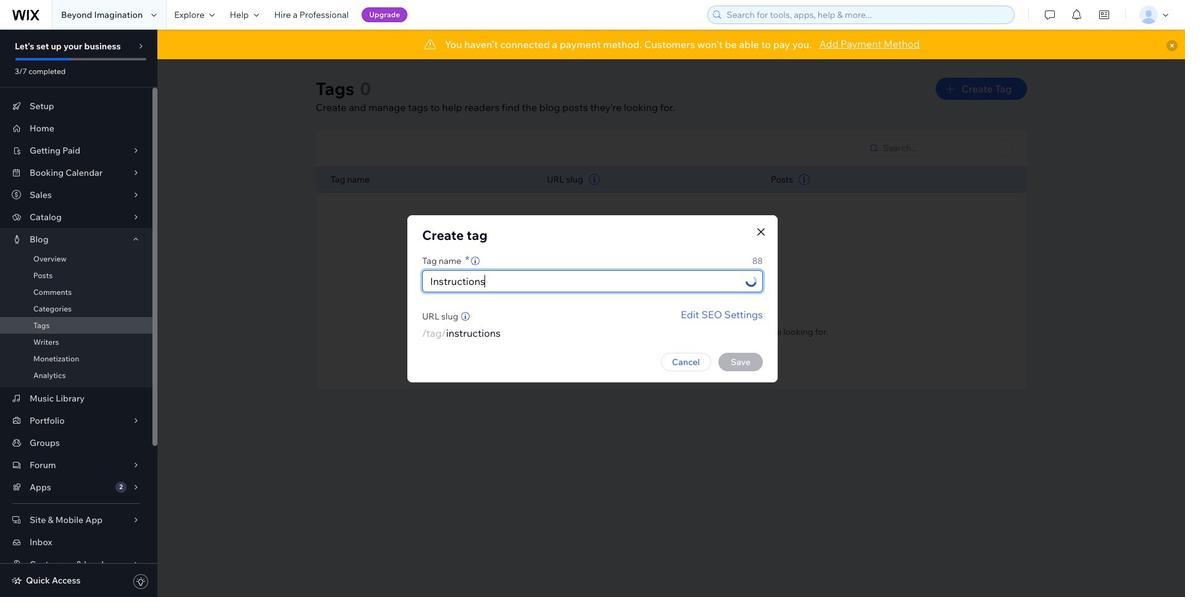 Task type: vqa. For each thing, say whether or not it's contained in the screenshot.
'Sidebar' element
yes



Task type: describe. For each thing, give the bounding box(es) containing it.
sidebar element
[[0, 30, 157, 598]]

e.g., Brunch-spots, How-tos, Technology field
[[427, 271, 742, 292]]

Search... field
[[880, 140, 1008, 157]]



Task type: locate. For each thing, give the bounding box(es) containing it.
Search for tools, apps, help & more... field
[[723, 6, 1011, 23]]

alert
[[157, 30, 1186, 59]]



